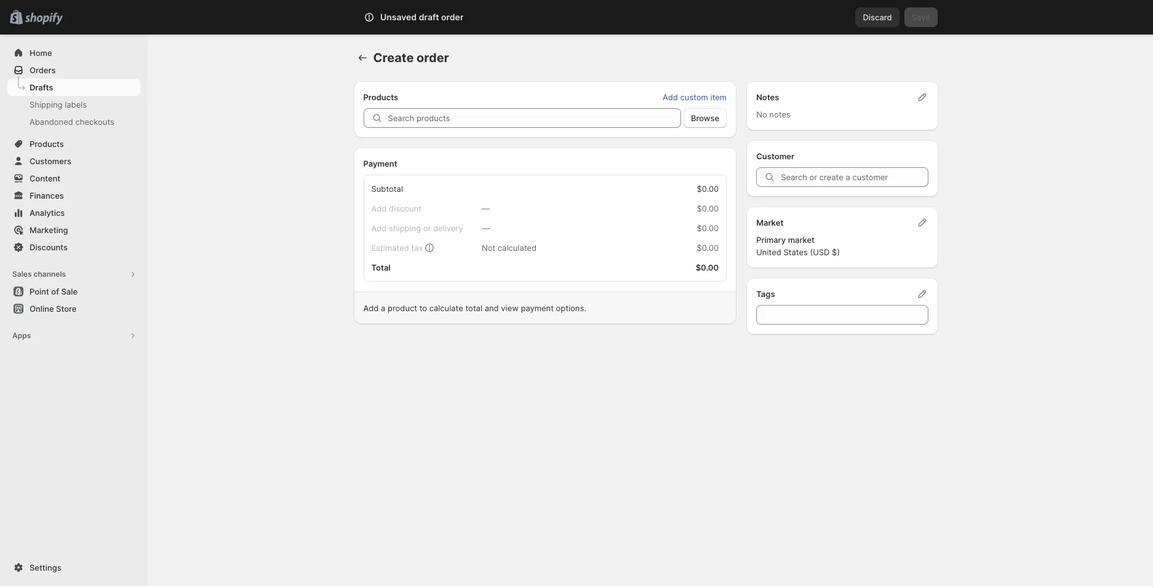 Task type: locate. For each thing, give the bounding box(es) containing it.
create
[[373, 50, 414, 65]]

add left a
[[363, 303, 379, 313]]

0 horizontal spatial products
[[30, 139, 64, 149]]

analytics
[[30, 208, 65, 218]]

add
[[663, 92, 678, 102], [363, 303, 379, 313]]

content
[[30, 174, 60, 183]]

order right create
[[417, 50, 449, 65]]

calculate
[[429, 303, 463, 313]]

$)
[[832, 247, 840, 257]]

apps
[[12, 331, 31, 340]]

product
[[388, 303, 417, 313]]

0 vertical spatial —
[[482, 204, 490, 214]]

discounts link
[[7, 239, 140, 256]]

add inside button
[[663, 92, 678, 102]]

item
[[710, 92, 727, 102]]

sales
[[12, 270, 32, 279]]

unsaved draft order
[[380, 12, 464, 22]]

settings link
[[7, 559, 140, 577]]

—
[[482, 204, 490, 214], [482, 223, 490, 233]]

1 vertical spatial —
[[482, 223, 490, 233]]

add left the custom
[[663, 92, 678, 102]]

browse
[[691, 113, 719, 123]]

point of sale
[[30, 287, 78, 297]]

0 vertical spatial products
[[363, 92, 398, 102]]

options.
[[556, 303, 586, 313]]

add for add custom item
[[663, 92, 678, 102]]

save
[[912, 12, 930, 22]]

1 horizontal spatial add
[[663, 92, 678, 102]]

products
[[363, 92, 398, 102], [30, 139, 64, 149]]

point of sale button
[[0, 283, 148, 300]]

to
[[419, 303, 427, 313]]

total
[[371, 263, 391, 273]]

$0.00
[[697, 184, 719, 194], [697, 204, 719, 214], [697, 223, 719, 233], [697, 243, 719, 253], [696, 263, 719, 273]]

add for add a product to calculate total and view payment options.
[[363, 303, 379, 313]]

online store link
[[7, 300, 140, 318]]

products up customers
[[30, 139, 64, 149]]

0 vertical spatial order
[[441, 12, 464, 22]]

unsaved
[[380, 12, 417, 22]]

customers link
[[7, 153, 140, 170]]

abandoned checkouts link
[[7, 113, 140, 130]]

customer
[[756, 151, 795, 161]]

order
[[441, 12, 464, 22], [417, 50, 449, 65]]

point of sale link
[[7, 283, 140, 300]]

states
[[784, 247, 808, 257]]

order right 'draft'
[[441, 12, 464, 22]]

search
[[414, 12, 440, 22]]

tags
[[756, 289, 775, 299]]

analytics link
[[7, 204, 140, 222]]

online store button
[[0, 300, 148, 318]]

discard link
[[856, 7, 899, 27]]

0 vertical spatial add
[[663, 92, 678, 102]]

add custom item
[[663, 92, 727, 102]]

customers
[[30, 156, 71, 166]]

discounts
[[30, 242, 68, 252]]

marketing link
[[7, 222, 140, 239]]

1 horizontal spatial products
[[363, 92, 398, 102]]

drafts link
[[7, 79, 140, 96]]

online
[[30, 304, 54, 314]]

0 horizontal spatial add
[[363, 303, 379, 313]]

drafts
[[30, 82, 53, 92]]

a
[[381, 303, 385, 313]]

search button
[[394, 7, 750, 27]]

1 vertical spatial order
[[417, 50, 449, 65]]

shipping labels link
[[7, 96, 140, 113]]

home link
[[7, 44, 140, 62]]

1 vertical spatial add
[[363, 303, 379, 313]]

create order
[[373, 50, 449, 65]]

None text field
[[756, 305, 928, 325]]

products down create
[[363, 92, 398, 102]]

finances
[[30, 191, 64, 201]]

channels
[[34, 270, 66, 279]]



Task type: describe. For each thing, give the bounding box(es) containing it.
draft
[[419, 12, 439, 22]]

labels
[[65, 100, 87, 110]]

payment
[[363, 159, 397, 169]]

browse button
[[684, 108, 727, 128]]

market
[[788, 235, 815, 245]]

orders link
[[7, 62, 140, 79]]

subtotal
[[371, 184, 403, 194]]

Search or create a customer text field
[[781, 167, 928, 187]]

market
[[756, 218, 784, 228]]

no
[[756, 110, 767, 119]]

save button
[[904, 7, 938, 27]]

of
[[51, 287, 59, 297]]

notes
[[756, 92, 779, 102]]

primary
[[756, 235, 786, 245]]

finances link
[[7, 187, 140, 204]]

and
[[485, 303, 499, 313]]

2 — from the top
[[482, 223, 490, 233]]

not calculated
[[482, 243, 537, 253]]

united
[[756, 247, 781, 257]]

1 — from the top
[[482, 204, 490, 214]]

home
[[30, 48, 52, 58]]

payment
[[521, 303, 554, 313]]

discard
[[863, 12, 892, 22]]

content link
[[7, 170, 140, 187]]

checkouts
[[75, 117, 114, 127]]

1 vertical spatial products
[[30, 139, 64, 149]]

sale
[[61, 287, 78, 297]]

store
[[56, 304, 77, 314]]

add custom item button
[[655, 89, 734, 106]]

marketing
[[30, 225, 68, 235]]

abandoned
[[30, 117, 73, 127]]

calculated
[[498, 243, 537, 253]]

view
[[501, 303, 519, 313]]

shopify image
[[25, 13, 63, 25]]

add a product to calculate total and view payment options.
[[363, 303, 586, 313]]

notes
[[769, 110, 791, 119]]

shipping
[[30, 100, 62, 110]]

sales channels button
[[7, 266, 140, 283]]

orders
[[30, 65, 56, 75]]

custom
[[680, 92, 708, 102]]

products link
[[7, 135, 140, 153]]

not
[[482, 243, 495, 253]]

(usd
[[810, 247, 830, 257]]

shipping labels
[[30, 100, 87, 110]]

point
[[30, 287, 49, 297]]

Search products text field
[[388, 108, 681, 128]]

sales channels
[[12, 270, 66, 279]]

primary market united states (usd $)
[[756, 235, 840, 257]]

apps button
[[7, 327, 140, 345]]

settings
[[30, 563, 61, 573]]

online store
[[30, 304, 77, 314]]

abandoned checkouts
[[30, 117, 114, 127]]

total
[[465, 303, 482, 313]]

no notes
[[756, 110, 791, 119]]



Task type: vqa. For each thing, say whether or not it's contained in the screenshot.
Select a plan
no



